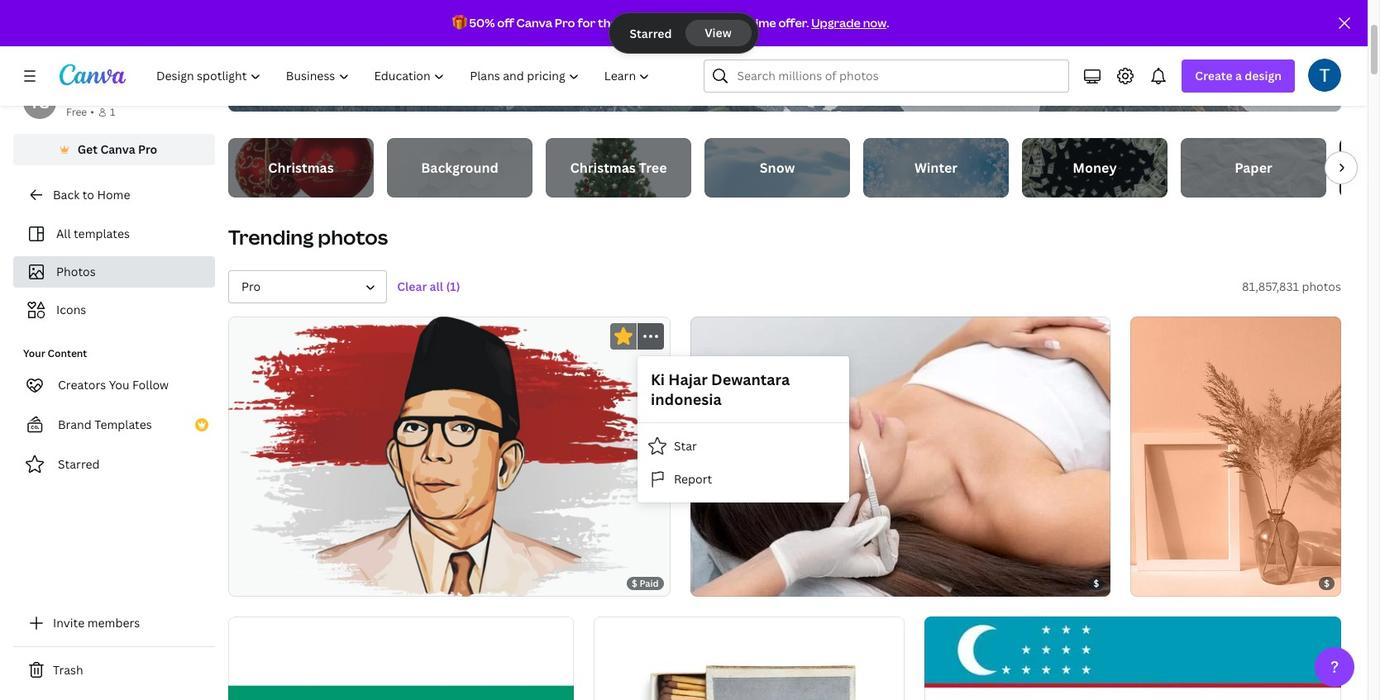 Task type: vqa. For each thing, say whether or not it's contained in the screenshot.
the topmost photos
yes



Task type: locate. For each thing, give the bounding box(es) containing it.
christmas for christmas
[[268, 159, 334, 177]]

time
[[750, 15, 776, 31]]

free
[[66, 105, 87, 119]]

1 horizontal spatial christmas
[[570, 159, 636, 177]]

1 horizontal spatial starred
[[630, 25, 672, 41]]

1 vertical spatial pro
[[138, 141, 157, 157]]

tree
[[639, 159, 667, 177]]

ki
[[651, 370, 665, 389]]

invite
[[53, 615, 85, 631]]

$ paid
[[632, 577, 659, 590]]

free •
[[66, 105, 94, 119]]

2 $ from the left
[[1094, 577, 1099, 590]]

peach fuzz is the color of the year 2024. frame, glass vase and dry flowers toned in fashion blended pink-orange trend-setting colour of year peach fuzz. image
[[1131, 317, 1341, 597]]

background
[[421, 159, 499, 177]]

trending photos
[[228, 223, 388, 251]]

0 horizontal spatial starred
[[58, 456, 100, 472]]

brand templates link
[[13, 409, 215, 442]]

design
[[1245, 68, 1282, 84]]

canva right 'get' at the top left
[[100, 141, 135, 157]]

0 horizontal spatial pro
[[138, 141, 157, 157]]

winter link
[[863, 138, 1009, 198]]

•
[[90, 105, 94, 119]]

2 christmas from the left
[[570, 159, 636, 177]]

pro inside button
[[138, 141, 157, 157]]

trash link
[[13, 654, 215, 687]]

pro down team
[[138, 141, 157, 157]]

ki hajar dewantara indonesia image
[[228, 317, 670, 597]]

photo by pexels
[[747, 83, 823, 97]]

canva right off
[[516, 15, 552, 31]]

photos right 81,857,831
[[1302, 279, 1341, 294]]

pro left 'for'
[[555, 15, 575, 31]]

0 vertical spatial pro
[[555, 15, 575, 31]]

0 horizontal spatial canva
[[100, 141, 135, 157]]

tara
[[66, 87, 90, 103]]

2 horizontal spatial photos
[[1302, 279, 1341, 294]]

2 horizontal spatial $
[[1324, 577, 1330, 590]]

pro down trending
[[241, 279, 261, 294]]

icons
[[56, 302, 86, 318]]

2 vertical spatial photos
[[1302, 279, 1341, 294]]

back
[[53, 187, 80, 203]]

50%
[[469, 15, 495, 31]]

starred
[[630, 25, 672, 41], [58, 456, 100, 472]]

🎁
[[452, 15, 467, 31]]

1 christmas from the left
[[268, 159, 334, 177]]

canva
[[516, 15, 552, 31], [100, 141, 135, 157]]

offer.
[[779, 15, 809, 31]]

templates
[[74, 226, 130, 241]]

clear
[[397, 279, 427, 294]]

create a design button
[[1182, 60, 1295, 93]]

christmas for christmas tree
[[570, 159, 636, 177]]

designs.
[[953, 7, 998, 23]]

pro
[[555, 15, 575, 31], [138, 141, 157, 157], [241, 279, 261, 294]]

3
[[647, 15, 654, 31]]

by
[[778, 83, 790, 97]]

millions of high-quality free and premium photos to create beautiful designs.
[[572, 7, 998, 23]]

money link
[[1022, 138, 1168, 198]]

christmas up trending photos
[[268, 159, 334, 177]]

paper link
[[1181, 138, 1326, 198]]

1 horizontal spatial $
[[1094, 577, 1099, 590]]

(1)
[[446, 279, 460, 294]]

1 horizontal spatial to
[[847, 7, 858, 23]]

status containing view
[[610, 13, 758, 53]]

premium
[[751, 7, 802, 23]]

1 horizontal spatial pro
[[241, 279, 261, 294]]

christmas
[[268, 159, 334, 177], [570, 159, 636, 177]]

first
[[620, 15, 644, 31]]

81,857,831 photos
[[1242, 279, 1341, 294]]

invite members button
[[13, 607, 215, 640]]

0 horizontal spatial photos
[[318, 223, 388, 251]]

1 vertical spatial photos
[[318, 223, 388, 251]]

$
[[632, 577, 637, 590], [1094, 577, 1099, 590], [1324, 577, 1330, 590]]

report
[[674, 471, 712, 487]]

photos
[[804, 7, 844, 23], [318, 223, 388, 251], [1302, 279, 1341, 294]]

to
[[847, 7, 858, 23], [82, 187, 94, 203]]

canva inside button
[[100, 141, 135, 157]]

view
[[705, 25, 732, 41]]

81,857,831
[[1242, 279, 1299, 294]]

clear all (1)
[[397, 279, 460, 294]]

schultz's
[[93, 87, 143, 103]]

0 vertical spatial photos
[[804, 7, 844, 23]]

status
[[610, 13, 758, 53]]

all templates
[[56, 226, 130, 241]]

snow
[[760, 159, 795, 177]]

quality
[[661, 7, 699, 23]]

1 vertical spatial canva
[[100, 141, 135, 157]]

all templates link
[[23, 218, 205, 250]]

for
[[578, 15, 595, 31]]

starred down the 'brand'
[[58, 456, 100, 472]]

templates
[[94, 417, 152, 432]]

tara schultz's team image
[[23, 86, 56, 119]]

🎁 50% off canva pro for the first 3 months. limited time offer. upgrade now .
[[452, 15, 889, 31]]

3 $ from the left
[[1324, 577, 1330, 590]]

your
[[23, 346, 45, 361]]

to left now
[[847, 7, 858, 23]]

2 vertical spatial pro
[[241, 279, 261, 294]]

photos up pro dropdown button
[[318, 223, 388, 251]]

photos right premium
[[804, 7, 844, 23]]

creators you follow
[[58, 377, 169, 393]]

0 horizontal spatial christmas
[[268, 159, 334, 177]]

None search field
[[704, 60, 1070, 93]]

limited
[[705, 15, 748, 31]]

to right back
[[82, 187, 94, 203]]

0 horizontal spatial $
[[632, 577, 637, 590]]

1 vertical spatial to
[[82, 187, 94, 203]]

1 vertical spatial starred
[[58, 456, 100, 472]]

0 vertical spatial starred
[[630, 25, 672, 41]]

starred down high- at the left top of the page
[[630, 25, 672, 41]]

0 horizontal spatial to
[[82, 187, 94, 203]]

christmas link
[[228, 138, 374, 198]]

now
[[863, 15, 887, 31]]

christmas tree link
[[546, 138, 691, 198]]

get canva pro button
[[13, 134, 215, 165]]

beautiful
[[900, 7, 950, 23]]

0 vertical spatial canva
[[516, 15, 552, 31]]

christmas left tree
[[570, 159, 636, 177]]



Task type: describe. For each thing, give the bounding box(es) containing it.
1
[[110, 105, 115, 119]]

christmas tree
[[570, 159, 667, 177]]

members
[[87, 615, 140, 631]]

invite members
[[53, 615, 140, 631]]

bulgaria image
[[228, 617, 574, 700]]

trash
[[53, 662, 83, 678]]

0 vertical spatial to
[[847, 7, 858, 23]]

winter
[[914, 159, 958, 177]]

brand
[[58, 417, 92, 432]]

money
[[1073, 159, 1117, 177]]

all
[[56, 226, 71, 241]]

dewantara
[[711, 370, 790, 389]]

pexels
[[792, 83, 823, 97]]

$ for closeup of the doctor with a scalpel treating the woman's skin. dermaplaning treatment. image
[[1094, 577, 1099, 590]]

indonesia
[[651, 389, 722, 409]]

tara schultz's team
[[66, 87, 175, 103]]

paper
[[1235, 159, 1272, 177]]

content
[[48, 346, 87, 361]]

paid
[[640, 577, 659, 590]]

ki hajar dewantara indonesia
[[651, 370, 790, 409]]

starred link
[[13, 448, 215, 481]]

free
[[702, 7, 725, 23]]

tara schultz's team element
[[23, 86, 56, 119]]

pro inside dropdown button
[[241, 279, 261, 294]]

star button
[[638, 430, 849, 463]]

matchbox image
[[594, 617, 905, 700]]

flag of uzbekistan image
[[925, 617, 1341, 700]]

create
[[1195, 68, 1233, 84]]

clear all (1) button
[[389, 270, 468, 303]]

Search search field
[[737, 60, 1059, 92]]

the
[[598, 15, 617, 31]]

1 horizontal spatial canva
[[516, 15, 552, 31]]

create
[[861, 7, 897, 23]]

tara schultz image
[[1308, 59, 1341, 92]]

brand templates
[[58, 417, 152, 432]]

and
[[727, 7, 749, 23]]

photos for trending photos
[[318, 223, 388, 251]]

team
[[146, 87, 175, 103]]

get
[[77, 141, 98, 157]]

photos
[[56, 264, 96, 280]]

top level navigation element
[[146, 60, 664, 93]]

report button
[[638, 463, 849, 496]]

1 horizontal spatial photos
[[804, 7, 844, 23]]

photos for 81,857,831 photos
[[1302, 279, 1341, 294]]

back to home
[[53, 187, 130, 203]]

all
[[430, 279, 443, 294]]

background link
[[387, 138, 533, 198]]

pro button
[[228, 270, 387, 303]]

closeup of the doctor with a scalpel treating the woman's skin. dermaplaning treatment. image
[[690, 317, 1111, 597]]

a
[[1235, 68, 1242, 84]]

follow
[[132, 377, 169, 393]]

get canva pro
[[77, 141, 157, 157]]

snow link
[[705, 138, 850, 198]]

trending
[[228, 223, 314, 251]]

2 horizontal spatial pro
[[555, 15, 575, 31]]

millions
[[572, 7, 615, 23]]

$ for the peach fuzz is the color of the year 2024. frame, glass vase and dry flowers toned in fashion blended pink-orange trend-setting colour of year peach fuzz. image
[[1324, 577, 1330, 590]]

high-
[[632, 7, 661, 23]]

off
[[497, 15, 514, 31]]

months.
[[656, 15, 703, 31]]

hajar
[[668, 370, 708, 389]]

creators
[[58, 377, 106, 393]]

1 $ from the left
[[632, 577, 637, 590]]

photo
[[747, 83, 776, 97]]

create a design
[[1195, 68, 1282, 84]]

star
[[674, 438, 697, 454]]

your content
[[23, 346, 87, 361]]

of
[[618, 7, 629, 23]]

you
[[109, 377, 129, 393]]

upgrade now button
[[811, 15, 887, 31]]

view button
[[685, 20, 751, 46]]

upgrade
[[811, 15, 861, 31]]

back to home link
[[13, 179, 215, 212]]

creators you follow link
[[13, 369, 215, 402]]

.
[[887, 15, 889, 31]]



